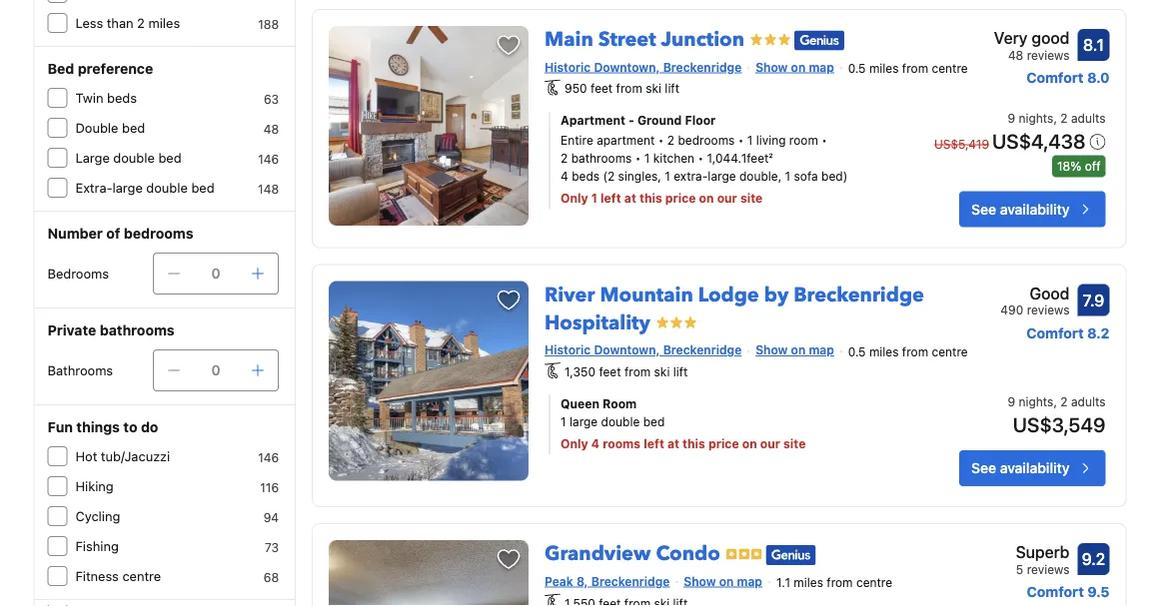 Task type: describe. For each thing, give the bounding box(es) containing it.
queen room link
[[561, 395, 898, 413]]

on for mountain
[[791, 343, 806, 357]]

on for condo
[[719, 575, 734, 589]]

superb
[[1016, 543, 1070, 562]]

river mountain lodge by breckenridge hospitality image
[[329, 281, 529, 481]]

see availability for river mountain lodge by breckenridge hospitality
[[971, 460, 1070, 477]]

private bathrooms
[[47, 322, 175, 339]]

at inside apartment - ground floor entire apartment • 2 bedrooms • 1 living room • 2 bathrooms • 1 kitchen • 1,044.1feet² 4 beds (2 singles, 1 extra-large double, 1 sofa bed) only 1 left at this price on our site
[[624, 191, 636, 205]]

centre for grandview condo
[[856, 576, 893, 590]]

9 nights , 2 adults us$3,549
[[1008, 395, 1106, 436]]

us$4,438
[[992, 129, 1086, 153]]

9.5
[[1088, 584, 1110, 601]]

1 inside queen room 1 large double bed only 4 rooms left at this price on our site
[[561, 415, 566, 429]]

fitness
[[75, 569, 119, 584]]

-
[[629, 113, 634, 127]]

hot
[[75, 449, 97, 464]]

large double bed
[[75, 150, 181, 165]]

bed left 148 at the top left
[[191, 180, 214, 195]]

sofa
[[794, 169, 818, 183]]

double bed
[[75, 120, 145, 135]]

less than 2 miles
[[75, 15, 180, 30]]

of
[[106, 225, 120, 242]]

2 vertical spatial show on map
[[684, 575, 762, 589]]

us$5,419
[[934, 137, 989, 151]]

good
[[1030, 284, 1070, 303]]

preference
[[78, 60, 153, 77]]

this inside apartment - ground floor entire apartment • 2 bedrooms • 1 living room • 2 bathrooms • 1 kitchen • 1,044.1feet² 4 beds (2 singles, 1 extra-large double, 1 sofa bed) only 1 left at this price on our site
[[640, 191, 662, 205]]

map for junction
[[809, 60, 834, 74]]

bed up large double bed
[[122, 120, 145, 135]]

centre for river mountain lodge by breckenridge hospitality
[[932, 345, 968, 359]]

historic for river mountain lodge by breckenridge hospitality
[[545, 343, 591, 357]]

comfort 8.2
[[1027, 325, 1110, 341]]

apartment - ground floor entire apartment • 2 bedrooms • 1 living room • 2 bathrooms • 1 kitchen • 1,044.1feet² 4 beds (2 singles, 1 extra-large double, 1 sofa bed) only 1 left at this price on our site
[[561, 113, 848, 205]]

left inside queen room 1 large double bed only 4 rooms left at this price on our site
[[644, 437, 664, 451]]

twin beds
[[75, 90, 137, 105]]

nights for 9 nights , 2 adults us$3,549
[[1019, 395, 1054, 409]]

, for 9 nights , 2 adults us$3,549
[[1054, 395, 1057, 409]]

street
[[598, 26, 656, 53]]

main street junction
[[545, 26, 745, 53]]

0.5 miles from centre for river mountain lodge by breckenridge hospitality
[[848, 345, 968, 359]]

on inside queen room 1 large double bed only 4 rooms left at this price on our site
[[742, 437, 757, 451]]

grandview condo link
[[545, 533, 720, 568]]

historic for main street junction
[[545, 60, 591, 74]]

show on map for junction
[[756, 60, 834, 74]]

0 horizontal spatial beds
[[107, 90, 137, 105]]

comfort 9.5
[[1027, 584, 1110, 601]]

miles for main street junction
[[869, 61, 899, 75]]

bathrooms inside apartment - ground floor entire apartment • 2 bedrooms • 1 living room • 2 bathrooms • 1 kitchen • 1,044.1feet² 4 beds (2 singles, 1 extra-large double, 1 sofa bed) only 1 left at this price on our site
[[571, 151, 632, 165]]

breckenridge for river mountain lodge by breckenridge hospitality
[[663, 343, 742, 357]]

apartment - ground floor link
[[561, 111, 898, 129]]

double,
[[739, 169, 782, 183]]

show for junction
[[756, 60, 788, 74]]

fishing
[[75, 539, 119, 554]]

0 for private bathrooms
[[211, 362, 220, 379]]

this inside queen room 1 large double bed only 4 rooms left at this price on our site
[[683, 437, 705, 451]]

18%
[[1057, 159, 1082, 173]]

comfort 8.0
[[1027, 69, 1110, 86]]

miles for grandview condo
[[794, 576, 823, 590]]

extra-
[[674, 169, 708, 183]]

tub/jacuzzi
[[101, 449, 170, 464]]

• up extra-
[[698, 151, 704, 165]]

• right 'room'
[[822, 133, 827, 147]]

0.5 for main street junction
[[848, 61, 866, 75]]

(2
[[603, 169, 615, 183]]

peak
[[545, 575, 573, 589]]

superb 5 reviews
[[1016, 543, 1070, 577]]

94
[[264, 511, 279, 525]]

grandview condo
[[545, 541, 720, 568]]

on for street
[[791, 60, 806, 74]]

cycling
[[75, 509, 120, 524]]

8.1
[[1083, 35, 1104, 54]]

1 vertical spatial double
[[146, 180, 188, 195]]

large
[[75, 150, 110, 165]]

only inside apartment - ground floor entire apartment • 2 bedrooms • 1 living room • 2 bathrooms • 1 kitchen • 1,044.1feet² 4 beds (2 singles, 1 extra-large double, 1 sofa bed) only 1 left at this price on our site
[[561, 191, 588, 205]]

see for main street junction
[[971, 201, 996, 217]]

grandview
[[545, 541, 651, 568]]

hiking
[[75, 479, 114, 494]]

bed up extra-large double bed
[[158, 150, 181, 165]]

main
[[545, 26, 593, 53]]

extra-large double bed
[[75, 180, 214, 195]]

1 left 'sofa'
[[785, 169, 791, 183]]

availability for main street junction
[[1000, 201, 1070, 217]]

kitchen
[[653, 151, 695, 165]]

main street junction image
[[329, 26, 529, 226]]

room
[[603, 397, 637, 411]]

double
[[75, 120, 118, 135]]

1,350
[[565, 365, 596, 379]]

our inside apartment - ground floor entire apartment • 2 bedrooms • 1 living room • 2 bathrooms • 1 kitchen • 1,044.1feet² 4 beds (2 singles, 1 extra-large double, 1 sofa bed) only 1 left at this price on our site
[[717, 191, 737, 205]]

see for river mountain lodge by breckenridge hospitality
[[971, 460, 996, 477]]

, for 9 nights , 2 adults
[[1054, 111, 1057, 125]]

condo
[[656, 541, 720, 568]]

at inside queen room 1 large double bed only 4 rooms left at this price on our site
[[667, 437, 680, 451]]

private
[[47, 322, 96, 339]]

63
[[264, 92, 279, 106]]

number of bedrooms
[[47, 225, 193, 242]]

fitness centre
[[75, 569, 161, 584]]

comfort for junction
[[1027, 69, 1084, 86]]

2 right than
[[137, 15, 145, 30]]

5
[[1016, 563, 1024, 577]]

feet for street
[[591, 82, 613, 95]]

things
[[76, 419, 120, 436]]

148
[[258, 182, 279, 196]]

bathrooms
[[47, 363, 113, 378]]

0 horizontal spatial large
[[113, 180, 143, 195]]

hospitality
[[545, 309, 650, 337]]

950
[[565, 82, 587, 95]]

living
[[756, 133, 786, 147]]

than
[[107, 15, 133, 30]]

2 up us$4,438
[[1061, 111, 1068, 125]]

fun
[[47, 419, 73, 436]]

ski for mountain
[[654, 365, 670, 379]]

superb element
[[1016, 541, 1070, 565]]

see availability link for main street junction
[[959, 191, 1106, 227]]

main street junction link
[[545, 18, 745, 53]]

feet for mountain
[[599, 365, 621, 379]]

on inside apartment - ground floor entire apartment • 2 bedrooms • 1 living room • 2 bathrooms • 1 kitchen • 1,044.1feet² 4 beds (2 singles, 1 extra-large double, 1 sofa bed) only 1 left at this price on our site
[[699, 191, 714, 205]]

8.0
[[1087, 69, 1110, 86]]

ground
[[637, 113, 682, 127]]

9 for 9 nights , 2 adults
[[1008, 111, 1015, 125]]

us$3,549
[[1013, 413, 1106, 436]]

number
[[47, 225, 103, 242]]

1.1
[[776, 576, 790, 590]]

hot tub/jacuzzi
[[75, 449, 170, 464]]

room
[[789, 133, 818, 147]]

comfort for lodge
[[1027, 325, 1084, 341]]

site inside apartment - ground floor entire apartment • 2 bedrooms • 1 living room • 2 bathrooms • 1 kitchen • 1,044.1feet² 4 beds (2 singles, 1 extra-large double, 1 sofa bed) only 1 left at this price on our site
[[740, 191, 763, 205]]

1 vertical spatial bathrooms
[[100, 322, 175, 339]]

1 down kitchen
[[665, 169, 670, 183]]

68
[[264, 571, 279, 585]]

9 nights , 2 adults
[[1008, 111, 1106, 125]]

off
[[1085, 159, 1101, 173]]

breckenridge inside river mountain lodge by breckenridge hospitality
[[794, 281, 924, 309]]

2 up kitchen
[[667, 133, 675, 147]]

2 inside 9 nights , 2 adults us$3,549
[[1061, 395, 1068, 409]]

good element
[[1001, 281, 1070, 305]]

1 up singles,
[[644, 151, 650, 165]]

singles,
[[618, 169, 661, 183]]

breckenridge for grandview condo
[[591, 575, 670, 589]]



Task type: vqa. For each thing, say whether or not it's contained in the screenshot.
'historic' to the top
yes



Task type: locate. For each thing, give the bounding box(es) containing it.
reviews down good
[[1027, 48, 1070, 62]]

beds
[[107, 90, 137, 105], [572, 169, 600, 183]]

queen
[[561, 397, 600, 411]]

1 historic from the top
[[545, 60, 591, 74]]

0 vertical spatial downtown,
[[594, 60, 660, 74]]

price down extra-
[[665, 191, 696, 205]]

1 vertical spatial 0.5
[[848, 345, 866, 359]]

comfort down good 490 reviews
[[1027, 325, 1084, 341]]

bedrooms
[[678, 133, 735, 147], [124, 225, 193, 242]]

see
[[971, 201, 996, 217], [971, 460, 996, 477]]

2 0.5 miles from centre from the top
[[848, 345, 968, 359]]

adults for 9 nights , 2 adults
[[1071, 111, 1106, 125]]

0 vertical spatial nights
[[1019, 111, 1054, 125]]

on down extra-
[[699, 191, 714, 205]]

this down queen room link
[[683, 437, 705, 451]]

less
[[75, 15, 103, 30]]

bedrooms right of
[[124, 225, 193, 242]]

1 vertical spatial 9
[[1008, 395, 1015, 409]]

show for lodge
[[756, 343, 788, 357]]

0 horizontal spatial at
[[624, 191, 636, 205]]

left inside apartment - ground floor entire apartment • 2 bedrooms • 1 living room • 2 bathrooms • 1 kitchen • 1,044.1feet² 4 beds (2 singles, 1 extra-large double, 1 sofa bed) only 1 left at this price on our site
[[601, 191, 621, 205]]

2 adults from the top
[[1071, 395, 1106, 409]]

see availability link for river mountain lodge by breckenridge hospitality
[[959, 451, 1106, 487]]

feet
[[591, 82, 613, 95], [599, 365, 621, 379]]

do
[[141, 419, 158, 436]]

downtown, up 1,350 feet from ski lift
[[594, 343, 660, 357]]

2 0.5 from the top
[[848, 345, 866, 359]]

scored 9.2 element
[[1078, 544, 1110, 576]]

0 horizontal spatial site
[[740, 191, 763, 205]]

see availability link
[[959, 191, 1106, 227], [959, 451, 1106, 487]]

adults up "us$3,549"
[[1071, 395, 1106, 409]]

2 vertical spatial show
[[684, 575, 716, 589]]

bathrooms up (2
[[571, 151, 632, 165]]

availability for river mountain lodge by breckenridge hospitality
[[1000, 460, 1070, 477]]

0 vertical spatial show on map
[[756, 60, 834, 74]]

left right the rooms in the right of the page
[[644, 437, 664, 451]]

show on map down by
[[756, 343, 834, 357]]

beds down preference
[[107, 90, 137, 105]]

see availability link down 18% in the right of the page
[[959, 191, 1106, 227]]

48 down very
[[1008, 48, 1024, 62]]

0 vertical spatial see availability
[[971, 201, 1070, 217]]

lodge
[[698, 281, 759, 309]]

show on map up 'room'
[[756, 60, 834, 74]]

2 vertical spatial double
[[601, 415, 640, 429]]

0 vertical spatial left
[[601, 191, 621, 205]]

twin
[[75, 90, 103, 105]]

large down large double bed
[[113, 180, 143, 195]]

bed
[[47, 60, 74, 77]]

1 horizontal spatial price
[[708, 437, 739, 451]]

1 vertical spatial availability
[[1000, 460, 1070, 477]]

fun things to do
[[47, 419, 158, 436]]

historic up 950
[[545, 60, 591, 74]]

2 reviews from the top
[[1027, 303, 1070, 317]]

comfort down superb 5 reviews at bottom
[[1027, 584, 1084, 601]]

2 availability from the top
[[1000, 460, 1070, 477]]

see availability down "us$3,549"
[[971, 460, 1070, 477]]

nights up "us$3,549"
[[1019, 395, 1054, 409]]

by
[[764, 281, 789, 309]]

river mountain lodge by breckenridge hospitality link
[[545, 273, 924, 337]]

see availability link down "us$3,549"
[[959, 451, 1106, 487]]

8.2
[[1087, 325, 1110, 341]]

historic downtown, breckenridge for street
[[545, 60, 742, 74]]

1 see availability link from the top
[[959, 191, 1106, 227]]

1 historic downtown, breckenridge from the top
[[545, 60, 742, 74]]

0 vertical spatial historic downtown, breckenridge
[[545, 60, 742, 74]]

146 up 116
[[258, 451, 279, 465]]

adults for 9 nights , 2 adults us$3,549
[[1071, 395, 1106, 409]]

1 vertical spatial bedrooms
[[124, 225, 193, 242]]

3 comfort from the top
[[1027, 584, 1084, 601]]

0 vertical spatial historic
[[545, 60, 591, 74]]

lift for mountain
[[673, 365, 688, 379]]

entire
[[561, 133, 593, 147]]

price inside queen room 1 large double bed only 4 rooms left at this price on our site
[[708, 437, 739, 451]]

0 vertical spatial at
[[624, 191, 636, 205]]

reviews inside superb 5 reviews
[[1027, 563, 1070, 577]]

0 vertical spatial see availability link
[[959, 191, 1106, 227]]

price down queen room link
[[708, 437, 739, 451]]

only down 'entire' at top
[[561, 191, 588, 205]]

ski up queen room 1 large double bed only 4 rooms left at this price on our site
[[654, 365, 670, 379]]

0 vertical spatial 9
[[1008, 111, 1015, 125]]

18% off
[[1057, 159, 1101, 173]]

1 vertical spatial at
[[667, 437, 680, 451]]

146 up 148 at the top left
[[258, 152, 279, 166]]

on
[[791, 60, 806, 74], [699, 191, 714, 205], [791, 343, 806, 357], [742, 437, 757, 451], [719, 575, 734, 589]]

1 adults from the top
[[1071, 111, 1106, 125]]

1 vertical spatial this
[[683, 437, 705, 451]]

1 horizontal spatial left
[[644, 437, 664, 451]]

0 vertical spatial bathrooms
[[571, 151, 632, 165]]

4 inside apartment - ground floor entire apartment • 2 bedrooms • 1 living room • 2 bathrooms • 1 kitchen • 1,044.1feet² 4 beds (2 singles, 1 extra-large double, 1 sofa bed) only 1 left at this price on our site
[[561, 169, 568, 183]]

downtown, for street
[[594, 60, 660, 74]]

1 vertical spatial downtown,
[[594, 343, 660, 357]]

1 horizontal spatial large
[[570, 415, 598, 429]]

ski
[[646, 82, 662, 95], [654, 365, 670, 379]]

2 vertical spatial comfort
[[1027, 584, 1084, 601]]

1 vertical spatial historic
[[545, 343, 591, 357]]

0 horizontal spatial price
[[665, 191, 696, 205]]

1 vertical spatial see availability link
[[959, 451, 1106, 487]]

river mountain lodge by breckenridge hospitality
[[545, 281, 924, 337]]

large inside apartment - ground floor entire apartment • 2 bedrooms • 1 living room • 2 bathrooms • 1 kitchen • 1,044.1feet² 4 beds (2 singles, 1 extra-large double, 1 sofa bed) only 1 left at this price on our site
[[708, 169, 736, 183]]

0 for number of bedrooms
[[211, 265, 220, 282]]

0 vertical spatial show
[[756, 60, 788, 74]]

lift
[[665, 82, 680, 95], [673, 365, 688, 379]]

1 vertical spatial reviews
[[1027, 303, 1070, 317]]

historic up '1,350'
[[545, 343, 591, 357]]

lift up ground
[[665, 82, 680, 95]]

large down queen at the bottom
[[570, 415, 598, 429]]

146 for hot tub/jacuzzi
[[258, 451, 279, 465]]

extra-
[[75, 180, 113, 195]]

lift for street
[[665, 82, 680, 95]]

48 down 63 at the top of the page
[[263, 122, 279, 136]]

comfort
[[1027, 69, 1084, 86], [1027, 325, 1084, 341], [1027, 584, 1084, 601]]

mountain
[[600, 281, 693, 309]]

1 horizontal spatial beds
[[572, 169, 600, 183]]

downtown,
[[594, 60, 660, 74], [594, 343, 660, 357]]

availability down 18% in the right of the page
[[1000, 201, 1070, 217]]

0 vertical spatial lift
[[665, 82, 680, 95]]

this down singles,
[[640, 191, 662, 205]]

1 vertical spatial 48
[[263, 122, 279, 136]]

historic downtown, breckenridge up 1,350 feet from ski lift
[[545, 343, 742, 357]]

1 horizontal spatial 4
[[591, 437, 600, 451]]

nights up us$4,438
[[1019, 111, 1054, 125]]

miles for river mountain lodge by breckenridge hospitality
[[869, 345, 899, 359]]

1 vertical spatial 0.5 miles from centre
[[848, 345, 968, 359]]

9 inside 9 nights , 2 adults us$3,549
[[1008, 395, 1015, 409]]

1 see availability from the top
[[971, 201, 1070, 217]]

our down the 1,044.1feet²
[[717, 191, 737, 205]]

site down double,
[[740, 191, 763, 205]]

1 up the 1,044.1feet²
[[747, 133, 753, 147]]

reviews inside good 490 reviews
[[1027, 303, 1070, 317]]

0 vertical spatial 0
[[211, 265, 220, 282]]

1.1 miles from centre
[[776, 576, 893, 590]]

2 horizontal spatial large
[[708, 169, 736, 183]]

1 horizontal spatial site
[[784, 437, 806, 451]]

1 vertical spatial 0
[[211, 362, 220, 379]]

8,
[[577, 575, 588, 589]]

1 horizontal spatial bathrooms
[[571, 151, 632, 165]]

very good element
[[994, 26, 1070, 50]]

0 vertical spatial availability
[[1000, 201, 1070, 217]]

show up apartment - ground floor link
[[756, 60, 788, 74]]

1 0.5 miles from centre from the top
[[848, 61, 968, 75]]

from for river mountain lodge by breckenridge hospitality
[[902, 345, 928, 359]]

48 inside very good 48 reviews
[[1008, 48, 1024, 62]]

left
[[601, 191, 621, 205], [644, 437, 664, 451]]

reviews for grandview condo
[[1027, 563, 1070, 577]]

breckenridge down river mountain lodge by breckenridge hospitality
[[663, 343, 742, 357]]

9.2
[[1082, 550, 1106, 569]]

at right the rooms in the right of the page
[[667, 437, 680, 451]]

very good 48 reviews
[[994, 28, 1070, 62]]

0 vertical spatial 0.5 miles from centre
[[848, 61, 968, 75]]

1 vertical spatial price
[[708, 437, 739, 451]]

4 inside queen room 1 large double bed only 4 rooms left at this price on our site
[[591, 437, 600, 451]]

map for lodge
[[809, 343, 834, 357]]

double up extra-large double bed
[[113, 150, 155, 165]]

downtown, for mountain
[[594, 343, 660, 357]]

1 vertical spatial adults
[[1071, 395, 1106, 409]]

peak 8, breckenridge
[[545, 575, 670, 589]]

map down river mountain lodge by breckenridge hospitality
[[809, 343, 834, 357]]

0.5 for river mountain lodge by breckenridge hospitality
[[848, 345, 866, 359]]

1 9 from the top
[[1008, 111, 1015, 125]]

0 vertical spatial 0.5
[[848, 61, 866, 75]]

bed
[[122, 120, 145, 135], [158, 150, 181, 165], [191, 180, 214, 195], [643, 415, 665, 429]]

price inside apartment - ground floor entire apartment • 2 bedrooms • 1 living room • 2 bathrooms • 1 kitchen • 1,044.1feet² 4 beds (2 singles, 1 extra-large double, 1 sofa bed) only 1 left at this price on our site
[[665, 191, 696, 205]]

to
[[123, 419, 137, 436]]

bedrooms down floor
[[678, 133, 735, 147]]

see availability
[[971, 201, 1070, 217], [971, 460, 1070, 477]]

downtown, up "950 feet from ski lift"
[[594, 60, 660, 74]]

1 downtown, from the top
[[594, 60, 660, 74]]

1 comfort from the top
[[1027, 69, 1084, 86]]

from for main street junction
[[902, 61, 928, 75]]

0 vertical spatial ,
[[1054, 111, 1057, 125]]

on down condo
[[719, 575, 734, 589]]

1 reviews from the top
[[1027, 48, 1070, 62]]

1 vertical spatial ,
[[1054, 395, 1057, 409]]

1 vertical spatial show
[[756, 343, 788, 357]]

left down (2
[[601, 191, 621, 205]]

146
[[258, 152, 279, 166], [258, 451, 279, 465]]

large
[[708, 169, 736, 183], [113, 180, 143, 195], [570, 415, 598, 429]]

4 down 'entire' at top
[[561, 169, 568, 183]]

historic downtown, breckenridge for mountain
[[545, 343, 742, 357]]

0 vertical spatial price
[[665, 191, 696, 205]]

bedrooms inside apartment - ground floor entire apartment • 2 bedrooms • 1 living room • 2 bathrooms • 1 kitchen • 1,044.1feet² 4 beds (2 singles, 1 extra-large double, 1 sofa bed) only 1 left at this price on our site
[[678, 133, 735, 147]]

1 vertical spatial see
[[971, 460, 996, 477]]

good
[[1032, 28, 1070, 47]]

queen room 1 large double bed only 4 rooms left at this price on our site
[[561, 397, 806, 451]]

our inside queen room 1 large double bed only 4 rooms left at this price on our site
[[760, 437, 780, 451]]

490
[[1001, 303, 1024, 317]]

our down queen room link
[[760, 437, 780, 451]]

0.5 miles from centre
[[848, 61, 968, 75], [848, 345, 968, 359]]

bed)
[[822, 169, 848, 183]]

0 vertical spatial see
[[971, 201, 996, 217]]

• down ground
[[658, 133, 664, 147]]

only
[[561, 191, 588, 205], [561, 437, 588, 451]]

9 up us$4,438
[[1008, 111, 1015, 125]]

73
[[265, 541, 279, 555]]

1 vertical spatial comfort
[[1027, 325, 1084, 341]]

1 vertical spatial beds
[[572, 169, 600, 183]]

adults
[[1071, 111, 1106, 125], [1071, 395, 1106, 409]]

1 vertical spatial nights
[[1019, 395, 1054, 409]]

ski up ground
[[646, 82, 662, 95]]

2 vertical spatial map
[[737, 575, 762, 589]]

1 horizontal spatial 48
[[1008, 48, 1024, 62]]

, up us$4,438
[[1054, 111, 1057, 125]]

0 vertical spatial this
[[640, 191, 662, 205]]

genius discounts available at this property. image
[[794, 31, 844, 50], [794, 31, 844, 50], [766, 545, 816, 565], [766, 545, 816, 565]]

miles
[[148, 15, 180, 30], [869, 61, 899, 75], [869, 345, 899, 359], [794, 576, 823, 590]]

1 vertical spatial see availability
[[971, 460, 1070, 477]]

1,350 feet from ski lift
[[565, 365, 688, 379]]

1 vertical spatial left
[[644, 437, 664, 451]]

breckenridge down the grandview condo
[[591, 575, 670, 589]]

at
[[624, 191, 636, 205], [667, 437, 680, 451]]

2 comfort from the top
[[1027, 325, 1084, 341]]

0 vertical spatial beds
[[107, 90, 137, 105]]

breckenridge
[[663, 60, 742, 74], [794, 281, 924, 309], [663, 343, 742, 357], [591, 575, 670, 589]]

reviews down superb
[[1027, 563, 1070, 577]]

1 availability from the top
[[1000, 201, 1070, 217]]

river
[[545, 281, 595, 309]]

2 up "us$3,549"
[[1061, 395, 1068, 409]]

2 historic from the top
[[545, 343, 591, 357]]

0 vertical spatial only
[[561, 191, 588, 205]]

large down the 1,044.1feet²
[[708, 169, 736, 183]]

1 0 from the top
[[211, 265, 220, 282]]

feet right 950
[[591, 82, 613, 95]]

at down singles,
[[624, 191, 636, 205]]

reviews down good at top
[[1027, 303, 1070, 317]]

1 vertical spatial map
[[809, 343, 834, 357]]

9 up "us$3,549"
[[1008, 395, 1015, 409]]

2 nights from the top
[[1019, 395, 1054, 409]]

2 9 from the top
[[1008, 395, 1015, 409]]

1 vertical spatial ski
[[654, 365, 670, 379]]

centre for main street junction
[[932, 61, 968, 75]]

2 see from the top
[[971, 460, 996, 477]]

double
[[113, 150, 155, 165], [146, 180, 188, 195], [601, 415, 640, 429]]

0 vertical spatial our
[[717, 191, 737, 205]]

breckenridge right by
[[794, 281, 924, 309]]

breckenridge for main street junction
[[663, 60, 742, 74]]

1 nights from the top
[[1019, 111, 1054, 125]]

2 , from the top
[[1054, 395, 1057, 409]]

• up singles,
[[635, 151, 641, 165]]

scored 7.9 element
[[1078, 284, 1110, 316]]

reviews for river mountain lodge by breckenridge hospitality
[[1027, 303, 1070, 317]]

146 for large double bed
[[258, 152, 279, 166]]

historic downtown, breckenridge
[[545, 60, 742, 74], [545, 343, 742, 357]]

show on map for lodge
[[756, 343, 834, 357]]

9 for 9 nights , 2 adults us$3,549
[[1008, 395, 1015, 409]]

show on map
[[756, 60, 834, 74], [756, 343, 834, 357], [684, 575, 762, 589]]

1 vertical spatial show on map
[[756, 343, 834, 357]]

2 only from the top
[[561, 437, 588, 451]]

9
[[1008, 111, 1015, 125], [1008, 395, 1015, 409]]

only down queen at the bottom
[[561, 437, 588, 451]]

double down large double bed
[[146, 180, 188, 195]]

7.9
[[1083, 291, 1105, 310]]

on down queen room link
[[742, 437, 757, 451]]

0 horizontal spatial left
[[601, 191, 621, 205]]

1 vertical spatial lift
[[673, 365, 688, 379]]

on down river mountain lodge by breckenridge hospitality
[[791, 343, 806, 357]]

map up 'room'
[[809, 60, 834, 74]]

centre
[[932, 61, 968, 75], [932, 345, 968, 359], [122, 569, 161, 584], [856, 576, 893, 590]]

2 146 from the top
[[258, 451, 279, 465]]

1 horizontal spatial our
[[760, 437, 780, 451]]

adults down 8.0
[[1071, 111, 1106, 125]]

nights
[[1019, 111, 1054, 125], [1019, 395, 1054, 409]]

1 vertical spatial only
[[561, 437, 588, 451]]

4
[[561, 169, 568, 183], [591, 437, 600, 451]]

1 0.5 from the top
[[848, 61, 866, 75]]

lift up queen room 1 large double bed only 4 rooms left at this price on our site
[[673, 365, 688, 379]]

bed inside queen room 1 large double bed only 4 rooms left at this price on our site
[[643, 415, 665, 429]]

1 146 from the top
[[258, 152, 279, 166]]

1 vertical spatial site
[[784, 437, 806, 451]]

2 0 from the top
[[211, 362, 220, 379]]

2 see availability link from the top
[[959, 451, 1106, 487]]

0 horizontal spatial bathrooms
[[100, 322, 175, 339]]

0
[[211, 265, 220, 282], [211, 362, 220, 379]]

apartment
[[561, 113, 625, 127]]

only inside queen room 1 large double bed only 4 rooms left at this price on our site
[[561, 437, 588, 451]]

see availability for main street junction
[[971, 201, 1070, 217]]

2 down 'entire' at top
[[561, 151, 568, 165]]

scored 8.1 element
[[1078, 29, 1110, 61]]

site down queen room link
[[784, 437, 806, 451]]

, up "us$3,549"
[[1054, 395, 1057, 409]]

0.5 miles from centre for main street junction
[[848, 61, 968, 75]]

2 historic downtown, breckenridge from the top
[[545, 343, 742, 357]]

0 vertical spatial comfort
[[1027, 69, 1084, 86]]

2 vertical spatial reviews
[[1027, 563, 1070, 577]]

0 vertical spatial ski
[[646, 82, 662, 95]]

4 left the rooms in the right of the page
[[591, 437, 600, 451]]

on up 'room'
[[791, 60, 806, 74]]

2 see availability from the top
[[971, 460, 1070, 477]]

historic downtown, breckenridge down main street junction
[[545, 60, 742, 74]]

from for grandview condo
[[827, 576, 853, 590]]

bathrooms right private
[[100, 322, 175, 339]]

0 horizontal spatial our
[[717, 191, 737, 205]]

map left 1.1
[[737, 575, 762, 589]]

1 down queen at the bottom
[[561, 415, 566, 429]]

junction
[[661, 26, 745, 53]]

beds inside apartment - ground floor entire apartment • 2 bedrooms • 1 living room • 2 bathrooms • 1 kitchen • 1,044.1feet² 4 beds (2 singles, 1 extra-large double, 1 sofa bed) only 1 left at this price on our site
[[572, 169, 600, 183]]

bed down 1,350 feet from ski lift
[[643, 415, 665, 429]]

our
[[717, 191, 737, 205], [760, 437, 780, 451]]

1 horizontal spatial this
[[683, 437, 705, 451]]

3 reviews from the top
[[1027, 563, 1070, 577]]

• up the 1,044.1feet²
[[738, 133, 744, 147]]

0 horizontal spatial bedrooms
[[124, 225, 193, 242]]

116
[[260, 481, 279, 495]]

0 vertical spatial map
[[809, 60, 834, 74]]

adults inside 9 nights , 2 adults us$3,549
[[1071, 395, 1106, 409]]

0 vertical spatial 4
[[561, 169, 568, 183]]

0 vertical spatial site
[[740, 191, 763, 205]]

950 feet from ski lift
[[565, 82, 680, 95]]

0 vertical spatial reviews
[[1027, 48, 1070, 62]]

1 horizontal spatial at
[[667, 437, 680, 451]]

0 horizontal spatial 48
[[263, 122, 279, 136]]

beds left (2
[[572, 169, 600, 183]]

1 see from the top
[[971, 201, 996, 217]]

double inside queen room 1 large double bed only 4 rooms left at this price on our site
[[601, 415, 640, 429]]

large inside queen room 1 large double bed only 4 rooms left at this price on our site
[[570, 415, 598, 429]]

reviews
[[1027, 48, 1070, 62], [1027, 303, 1070, 317], [1027, 563, 1070, 577]]

show down by
[[756, 343, 788, 357]]

0 horizontal spatial 4
[[561, 169, 568, 183]]

ski for street
[[646, 82, 662, 95]]

good 490 reviews
[[1001, 284, 1070, 317]]

comfort down good
[[1027, 69, 1084, 86]]

0 vertical spatial 146
[[258, 152, 279, 166]]

0 vertical spatial bedrooms
[[678, 133, 735, 147]]

1 only from the top
[[561, 191, 588, 205]]

feet right '1,350'
[[599, 365, 621, 379]]

0 horizontal spatial this
[[640, 191, 662, 205]]

show down condo
[[684, 575, 716, 589]]

nights for 9 nights , 2 adults
[[1019, 111, 1054, 125]]

1 vertical spatial our
[[760, 437, 780, 451]]

bedrooms
[[47, 266, 109, 281]]

double down the room
[[601, 415, 640, 429]]

0 vertical spatial feet
[[591, 82, 613, 95]]

see availability down 18% in the right of the page
[[971, 201, 1070, 217]]

site inside queen room 1 large double bed only 4 rooms left at this price on our site
[[784, 437, 806, 451]]

1 vertical spatial 4
[[591, 437, 600, 451]]

1 down 'entire' at top
[[591, 191, 598, 205]]

2 downtown, from the top
[[594, 343, 660, 357]]

nights inside 9 nights , 2 adults us$3,549
[[1019, 395, 1054, 409]]

show
[[756, 60, 788, 74], [756, 343, 788, 357], [684, 575, 716, 589]]

, inside 9 nights , 2 adults us$3,549
[[1054, 395, 1057, 409]]

1 vertical spatial 146
[[258, 451, 279, 465]]

0 vertical spatial adults
[[1071, 111, 1106, 125]]

floor
[[685, 113, 716, 127]]

availability down "us$3,549"
[[1000, 460, 1070, 477]]

1 , from the top
[[1054, 111, 1057, 125]]

188
[[258, 17, 279, 31]]

show on map down condo
[[684, 575, 762, 589]]

0 vertical spatial double
[[113, 150, 155, 165]]

reviews inside very good 48 reviews
[[1027, 48, 1070, 62]]

1 vertical spatial feet
[[599, 365, 621, 379]]



